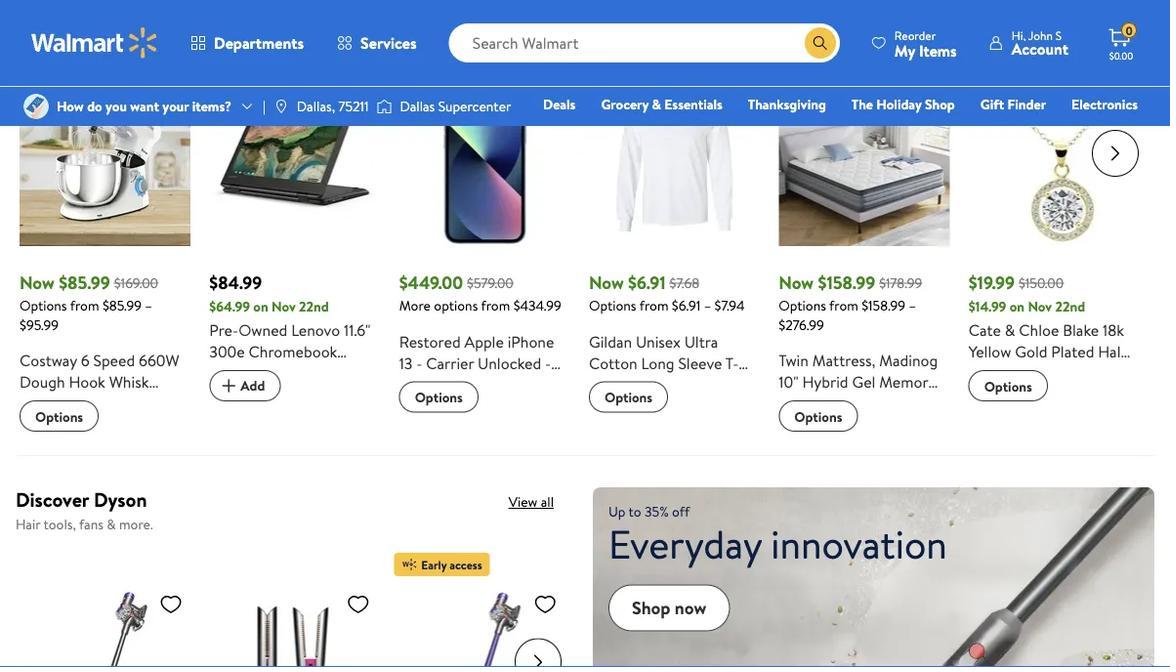 Task type: locate. For each thing, give the bounding box(es) containing it.
1 horizontal spatial memory
[[880, 371, 936, 393]]

deal
[[92, 48, 113, 64]]

1 vertical spatial &
[[1005, 320, 1016, 341]]

cate & chloe blake 18k yellow gold plated halo necklace for women | cz crystal necklace, jewelry gift for her image
[[969, 75, 1140, 246]]

2 vertical spatial &
[[107, 515, 116, 534]]

grocery & essentials
[[601, 95, 723, 114]]

items?
[[192, 97, 232, 116]]

on right $14.99
[[1010, 297, 1025, 316]]

product group containing $449.00
[[399, 36, 570, 432]]

nov inside $84.99 $64.99 on nov 22nd pre-owned lenovo 11.6" 300e chromebook touchscreen lcd 2 in 1 chromebook - mediatek m8173c quad-core 2.1ghz 4gb lpddr3 32gb flash memory chrome os model 81h00000us (good)
[[272, 297, 296, 316]]

shop now link
[[609, 585, 730, 632]]

the
[[852, 95, 874, 114]]

s
[[1056, 27, 1062, 43]]

early access for product group containing early access
[[421, 556, 482, 573]]

1 vertical spatial twin
[[842, 436, 872, 457]]

1 horizontal spatial 22nd
[[1056, 297, 1086, 316]]

$19.99 $150.00 $14.99 on nov 22nd cate & chloe blake 18k yellow gold plated halo necklace for women | cz crystal necklace, jewelry gift for her
[[969, 271, 1130, 427]]

0 horizontal spatial $6.91
[[628, 271, 666, 295]]

services button
[[321, 20, 434, 66]]

access down john
[[1025, 48, 1057, 64]]

–
[[145, 296, 152, 315], [704, 296, 712, 315], [909, 296, 917, 315]]

nov up chloe
[[1028, 297, 1053, 316]]

1 vertical spatial $158.99
[[862, 296, 906, 315]]

1 horizontal spatial  image
[[273, 99, 289, 114]]

0 horizontal spatial now
[[20, 271, 55, 295]]

- right 13
[[417, 352, 423, 374]]

from inside $449.00 $579.00 more options from $434.99
[[481, 296, 510, 315]]

$579.00
[[467, 274, 514, 293]]

options down cotton
[[605, 388, 653, 407]]

now
[[20, 271, 55, 295], [589, 271, 624, 295], [779, 271, 814, 295]]

1 from from the left
[[70, 296, 99, 315]]

early access for product group containing $449.00
[[427, 48, 488, 64]]

from for $579.00
[[481, 296, 510, 315]]

lpddr3
[[209, 449, 268, 470]]

thanksgiving
[[748, 95, 827, 114]]

2 horizontal spatial &
[[1005, 320, 1016, 341]]

early access up dallas,
[[237, 48, 298, 64]]

- left 2
[[302, 384, 308, 406]]

0 vertical spatial twin
[[779, 350, 809, 371]]

1 horizontal spatial nov
[[1028, 297, 1053, 316]]

from inside the now $85.99 $169.00 options from $85.99 – $95.99
[[70, 296, 99, 315]]

shirt
[[589, 374, 621, 395]]

shop inside 'link'
[[925, 95, 955, 114]]

madinog
[[880, 350, 938, 371]]

$85.99 down $169.00
[[102, 296, 142, 315]]

now up gildan
[[589, 271, 624, 295]]

& right grocery on the top right of the page
[[652, 95, 662, 114]]

shop inside electronics toy shop
[[726, 122, 756, 141]]

crystal
[[992, 384, 1040, 406]]

fashion
[[843, 122, 888, 141]]

from right $95.99
[[70, 296, 99, 315]]

access for the add to favorites list, restored apple iphone 13 - carrier unlocked - 128gb blue (refurbished) icon
[[455, 48, 488, 64]]

1 22nd from the left
[[299, 297, 329, 316]]

$6.91
[[628, 271, 666, 295], [672, 296, 701, 315]]

3 from from the left
[[640, 296, 669, 315]]

early access up dyson v8 origin  cordless vacuum | purple | new image
[[421, 556, 482, 573]]

core
[[252, 427, 283, 449]]

my
[[895, 40, 916, 61]]

2 from from the left
[[481, 296, 510, 315]]

& right cate
[[1005, 320, 1016, 341]]

$158.99 left $178.99
[[818, 271, 876, 295]]

options up mattress,
[[779, 296, 827, 315]]

1 nov from the left
[[272, 297, 296, 316]]

1 horizontal spatial |
[[1114, 363, 1117, 384]]

$7.94
[[715, 296, 745, 315]]

shop for holiday
[[925, 95, 955, 114]]

options up costway
[[20, 296, 67, 315]]

2 nov from the left
[[1028, 297, 1053, 316]]

her
[[1078, 406, 1104, 427]]

22nd inside $84.99 $64.99 on nov 22nd pre-owned lenovo 11.6" 300e chromebook touchscreen lcd 2 in 1 chromebook - mediatek m8173c quad-core 2.1ghz 4gb lpddr3 32gb flash memory chrome os model 81h00000us (good)
[[299, 297, 329, 316]]

1 horizontal spatial gift
[[1024, 406, 1051, 427]]

account
[[1012, 38, 1069, 60]]

1 vertical spatial memory
[[209, 470, 266, 492]]

& right the fans
[[107, 515, 116, 534]]

1 vertical spatial $6.91
[[672, 296, 701, 315]]

1 vertical spatial gift
[[1024, 406, 1051, 427]]

0 horizontal spatial nov
[[272, 297, 296, 316]]

 image for how do you want your items?
[[23, 94, 49, 119]]

view
[[509, 493, 538, 512]]

shop left the now
[[632, 596, 671, 621]]

6
[[81, 350, 90, 371]]

product group containing now $6.91
[[589, 36, 760, 432]]

options link up mattress
[[779, 401, 858, 432]]

early for 'restored apple iphone 13 - carrier unlocked - 128gb blue (refurbished)' image
[[427, 48, 452, 64]]

options up gildan
[[589, 296, 637, 315]]

now up $95.99
[[20, 271, 55, 295]]

0 horizontal spatial twin
[[779, 350, 809, 371]]

registry link
[[905, 121, 972, 142]]

1 vertical spatial shop
[[726, 122, 756, 141]]

the holiday shop
[[852, 95, 955, 114]]

twin down individually
[[842, 436, 872, 457]]

innerspring
[[830, 414, 906, 436]]

$449.00 $579.00 more options from $434.99
[[399, 271, 562, 315]]

access up dyson v8 origin  cordless vacuum | purple | new image
[[450, 556, 482, 573]]

from for $85.99
[[70, 296, 99, 315]]

product group containing now $158.99
[[779, 36, 950, 457]]

product group
[[20, 36, 191, 436], [209, 36, 380, 535], [399, 36, 570, 432], [589, 36, 760, 432], [779, 36, 950, 457], [969, 36, 1140, 432], [394, 545, 565, 667]]

pre-
[[209, 320, 239, 341]]

from up unisex
[[640, 296, 669, 315]]

1 horizontal spatial –
[[704, 296, 712, 315]]

2 22nd from the left
[[1056, 297, 1086, 316]]

0 horizontal spatial shop
[[632, 596, 671, 621]]

| right women
[[1114, 363, 1117, 384]]

early for dyson v8 origin  cordless vacuum | purple | new image
[[421, 556, 447, 573]]

0 vertical spatial shop
[[925, 95, 955, 114]]

dough
[[20, 371, 65, 393]]

0 horizontal spatial gift
[[981, 95, 1005, 114]]

gift up one
[[981, 95, 1005, 114]]

6.3qt
[[68, 393, 107, 414]]

now for $6.91
[[589, 271, 624, 295]]

walmart image
[[31, 27, 158, 59]]

0 vertical spatial chromebook
[[249, 341, 337, 363]]

1 vertical spatial chromebook
[[209, 384, 298, 406]]

$178.99
[[880, 274, 923, 293]]

– for $85.99
[[145, 296, 152, 315]]

32gb
[[272, 449, 310, 470]]

next slide for flash deals list image
[[1093, 130, 1139, 177]]

0 horizontal spatial |
[[263, 97, 266, 116]]

1 horizontal spatial &
[[652, 95, 662, 114]]

0 horizontal spatial memory
[[209, 470, 266, 492]]

options inside the now $85.99 $169.00 options from $85.99 – $95.99
[[20, 296, 67, 315]]

from inside now $6.91 $7.68 options from $6.91 – $7.94
[[640, 296, 669, 315]]

from down $579.00
[[481, 296, 510, 315]]

$84.99
[[209, 271, 262, 295]]

1 – from the left
[[145, 296, 152, 315]]

black friday deal
[[27, 48, 113, 64]]

2 horizontal spatial –
[[909, 296, 917, 315]]

1 now from the left
[[20, 271, 55, 295]]

22nd up lenovo
[[299, 297, 329, 316]]

options link down carrier
[[399, 382, 479, 413]]

– down $169.00
[[145, 296, 152, 315]]

0
[[1126, 22, 1133, 39]]

1 horizontal spatial twin
[[842, 436, 872, 457]]

early access for product group containing $19.99
[[996, 48, 1057, 64]]

& inside grocery & essentials link
[[652, 95, 662, 114]]

2 horizontal spatial shop
[[925, 95, 955, 114]]

twin
[[779, 350, 809, 371], [842, 436, 872, 457]]

options link for $85.99
[[20, 401, 99, 432]]

22nd inside the $19.99 $150.00 $14.99 on nov 22nd cate & chloe blake 18k yellow gold plated halo necklace for women | cz crystal necklace, jewelry gift for her
[[1056, 297, 1086, 316]]

everyday innovation
[[609, 518, 948, 572]]

0 vertical spatial $6.91
[[628, 271, 666, 295]]

 image right add to favorites list, pre-owned lenovo 11.6" 300e chromebook touchscreen lcd 2 in 1 chromebook - mediatek m8173c quad-core 2.1ghz 4gb lpddr3 32gb flash memory chrome os model 81h00000us (good) icon
[[377, 97, 392, 116]]

1 vertical spatial |
[[1114, 363, 1117, 384]]

access up supercenter
[[455, 48, 488, 64]]

shop right toy
[[726, 122, 756, 141]]

1 on from the left
[[253, 297, 268, 316]]

add to favorites list, restored apple iphone 13 - carrier unlocked - 128gb blue (refurbished) image
[[539, 83, 563, 108]]

 image left the how
[[23, 94, 49, 119]]

view all
[[509, 493, 554, 512]]

grocery & essentials link
[[593, 94, 732, 115]]

tilt-
[[111, 393, 138, 414]]

| inside the $19.99 $150.00 $14.99 on nov 22nd cate & chloe blake 18k yellow gold plated halo necklace for women | cz crystal necklace, jewelry gift for her
[[1114, 363, 1117, 384]]

shop up registry link
[[925, 95, 955, 114]]

add to favorites list, dyson v8 cordless vacuum | silver | new image
[[159, 592, 183, 616]]

options link for $158.99
[[779, 401, 858, 432]]

0 horizontal spatial  image
[[23, 94, 49, 119]]

add to favorites list, costway 6 speed 660w dough hook whisk beater 6.3qt tilt-head food stand mixer white image
[[159, 83, 183, 108]]

2 – from the left
[[704, 296, 712, 315]]

0 horizontal spatial –
[[145, 296, 152, 315]]

4 from from the left
[[830, 296, 859, 315]]

$85.99 left $169.00
[[59, 271, 110, 295]]

2 on from the left
[[1010, 297, 1025, 316]]

now inside now $6.91 $7.68 options from $6.91 – $7.94
[[589, 271, 624, 295]]

$158.99 down $178.99
[[862, 296, 906, 315]]

early
[[237, 48, 262, 64], [427, 48, 452, 64], [996, 48, 1022, 64], [421, 556, 447, 573]]

options inside now $6.91 $7.68 options from $6.91 – $7.94
[[589, 296, 637, 315]]

- inside $84.99 $64.99 on nov 22nd pre-owned lenovo 11.6" 300e chromebook touchscreen lcd 2 in 1 chromebook - mediatek m8173c quad-core 2.1ghz 4gb lpddr3 32gb flash memory chrome os model 81h00000us (good)
[[302, 384, 308, 406]]

 image for dallas, 75211
[[273, 99, 289, 114]]

0 horizontal spatial &
[[107, 515, 116, 534]]

john
[[1029, 27, 1053, 43]]

1 horizontal spatial shop
[[726, 122, 756, 141]]

finder
[[1008, 95, 1047, 114]]

add to favorites list, dyson v8 origin  cordless vacuum | purple | new image
[[534, 592, 557, 616]]

nov
[[272, 297, 296, 316], [1028, 297, 1053, 316]]

0 horizontal spatial -
[[302, 384, 308, 406]]

now $158.99 $178.99 options from $158.99 – $276.99
[[779, 271, 923, 334]]

costway 6 speed 660w dough hook whisk beater 6.3qt tilt-head food stand mixer white image
[[20, 75, 191, 246]]

0 vertical spatial &
[[652, 95, 662, 114]]

now inside the now $85.99 $169.00 options from $85.99 – $95.99
[[20, 271, 55, 295]]

0 horizontal spatial on
[[253, 297, 268, 316]]

$169.00
[[114, 274, 158, 293]]

options
[[434, 296, 478, 315]]

- right unlocked
[[545, 352, 551, 374]]

options
[[20, 296, 67, 315], [589, 296, 637, 315], [779, 296, 827, 315], [985, 377, 1033, 396], [415, 388, 463, 407], [605, 388, 653, 407], [35, 407, 83, 426], [795, 407, 843, 426]]

mediatek
[[209, 406, 272, 427]]

2 vertical spatial shop
[[632, 596, 671, 621]]

& inside the $19.99 $150.00 $14.99 on nov 22nd cate & chloe blake 18k yellow gold plated halo necklace for women | cz crystal necklace, jewelry gift for her
[[1005, 320, 1016, 341]]

3 now from the left
[[779, 271, 814, 295]]

now inside the now $158.99 $178.99 options from $158.99 – $276.99
[[779, 271, 814, 295]]

2 horizontal spatial now
[[779, 271, 814, 295]]

| left dallas,
[[263, 97, 266, 116]]

pocket
[[779, 414, 826, 436]]

early access up dallas supercenter on the top of page
[[427, 48, 488, 64]]

now up $276.99
[[779, 271, 814, 295]]

on up owned
[[253, 297, 268, 316]]

22nd up blake on the right of the page
[[1056, 297, 1086, 316]]

from inside the now $158.99 $178.99 options from $158.99 – $276.99
[[830, 296, 859, 315]]

now for $158.99
[[779, 271, 814, 295]]

women
[[1059, 363, 1110, 384]]

yellow
[[969, 341, 1012, 363]]

 image
[[23, 94, 49, 119], [377, 97, 392, 116], [273, 99, 289, 114]]

– down $178.99
[[909, 296, 917, 315]]

product group containing $19.99
[[969, 36, 1140, 432]]

– for $158.99
[[909, 296, 917, 315]]

2 now from the left
[[589, 271, 624, 295]]

3 – from the left
[[909, 296, 917, 315]]

0 vertical spatial memory
[[880, 371, 936, 393]]

early access down hi,
[[996, 48, 1057, 64]]

1
[[360, 363, 365, 384]]

options link down dough
[[20, 401, 99, 432]]

halo
[[1099, 341, 1130, 363]]

options link down cotton
[[589, 382, 669, 413]]

restored apple iphone 13 - carrier unlocked - 128gb blue (refurbished) image
[[399, 75, 570, 246]]

early access for product group containing $84.99
[[237, 48, 298, 64]]

2 horizontal spatial  image
[[377, 97, 392, 116]]

lenovo
[[291, 320, 340, 341]]

gift right jewelry
[[1024, 406, 1051, 427]]

1 horizontal spatial on
[[1010, 297, 1025, 316]]

memory inside twin mattress, madinog 10" hybrid gel memory foam individually pocket innerspring mattress twin
[[880, 371, 936, 393]]

mixer
[[100, 414, 138, 436]]

product group containing early access
[[394, 545, 565, 667]]

options link up jewelry
[[969, 371, 1048, 402]]

access up dallas,
[[265, 48, 298, 64]]

discover
[[16, 486, 89, 514]]

– left $7.94
[[704, 296, 712, 315]]

twin down $276.99
[[779, 350, 809, 371]]

Walmart Site-Wide search field
[[449, 23, 840, 63]]

memory right gel
[[880, 371, 936, 393]]

– inside the now $158.99 $178.99 options from $158.99 – $276.99
[[909, 296, 917, 315]]

 image left dallas,
[[273, 99, 289, 114]]

add to cart image
[[217, 374, 241, 398]]

– inside now $6.91 $7.68 options from $6.91 – $7.94
[[704, 296, 712, 315]]

from right $276.99
[[830, 296, 859, 315]]

$158.99
[[818, 271, 876, 295], [862, 296, 906, 315]]

gold
[[1016, 341, 1048, 363]]

11.6"
[[344, 320, 371, 341]]

options up jewelry
[[985, 377, 1033, 396]]

– inside the now $85.99 $169.00 options from $85.99 – $95.99
[[145, 296, 152, 315]]

product group containing $84.99
[[209, 36, 380, 535]]

300e
[[209, 341, 245, 363]]

dallas, 75211
[[297, 97, 369, 116]]

head
[[138, 393, 173, 414]]

22nd
[[299, 297, 329, 316], [1056, 297, 1086, 316]]

nov up owned
[[272, 297, 296, 316]]

nov inside the $19.99 $150.00 $14.99 on nov 22nd cate & chloe blake 18k yellow gold plated halo necklace for women | cz crystal necklace, jewelry gift for her
[[1028, 297, 1053, 316]]

$150.00
[[1019, 274, 1064, 293]]

memory up (good)
[[209, 470, 266, 492]]

gift
[[981, 95, 1005, 114], [1024, 406, 1051, 427]]

$6.91 down $7.68
[[672, 296, 701, 315]]

13
[[399, 352, 413, 374]]

add to favorites list, dyson corrale straightener | nickel/fuchsia | refurbished image
[[347, 592, 370, 616]]

1 horizontal spatial now
[[589, 271, 624, 295]]

gel
[[853, 371, 876, 393]]

0 horizontal spatial 22nd
[[299, 297, 329, 316]]

on inside the $19.99 $150.00 $14.99 on nov 22nd cate & chloe blake 18k yellow gold plated halo necklace for women | cz crystal necklace, jewelry gift for her
[[1010, 297, 1025, 316]]

$6.91 left $7.68
[[628, 271, 666, 295]]



Task type: describe. For each thing, give the bounding box(es) containing it.
search icon image
[[813, 35, 829, 51]]

hi,
[[1012, 27, 1026, 43]]

quad-
[[209, 427, 252, 449]]

options inside 'gildan unisex ultra cotton long sleeve t- shirt options'
[[605, 388, 653, 407]]

shop for toy
[[726, 122, 756, 141]]

costway 6 speed 660w dough hook whisk beater 6.3qt tilt-head food stand mixer white
[[20, 350, 182, 436]]

1 vertical spatial for
[[1055, 406, 1075, 427]]

early for 'cate & chloe blake 18k yellow gold plated halo necklace for women | cz crystal necklace, jewelry gift for her' image
[[996, 48, 1022, 64]]

everyday
[[609, 518, 762, 572]]

$7.68
[[670, 274, 700, 293]]

dallas supercenter
[[400, 97, 511, 116]]

services
[[361, 32, 417, 54]]

memory inside $84.99 $64.99 on nov 22nd pre-owned lenovo 11.6" 300e chromebook touchscreen lcd 2 in 1 chromebook - mediatek m8173c quad-core 2.1ghz 4gb lpddr3 32gb flash memory chrome os model 81h00000us (good)
[[209, 470, 266, 492]]

deals link
[[534, 94, 585, 115]]

1 horizontal spatial -
[[417, 352, 423, 374]]

home link
[[773, 121, 826, 142]]

stand
[[58, 414, 96, 436]]

dallas,
[[297, 97, 335, 116]]

grocery
[[601, 95, 649, 114]]

cotton
[[589, 352, 638, 374]]

dallas
[[400, 97, 435, 116]]

white
[[142, 414, 182, 436]]

access for add to favorites list, pre-owned lenovo 11.6" 300e chromebook touchscreen lcd 2 in 1 chromebook - mediatek m8173c quad-core 2.1ghz 4gb lpddr3 32gb flash memory chrome os model 81h00000us (good) icon
[[265, 48, 298, 64]]

gildan unisex ultra cotton long sleeve t- shirt options
[[589, 331, 739, 407]]

fashion link
[[834, 121, 897, 142]]

$19.99
[[969, 271, 1015, 295]]

foam
[[779, 393, 817, 414]]

food
[[20, 414, 54, 436]]

75211
[[339, 97, 369, 116]]

want
[[130, 97, 159, 116]]

& inside discover dyson hair tools, fans & more.
[[107, 515, 116, 534]]

os
[[329, 470, 350, 492]]

gift inside the $19.99 $150.00 $14.99 on nov 22nd cate & chloe blake 18k yellow gold plated halo necklace for women | cz crystal necklace, jewelry gift for her
[[1024, 406, 1051, 427]]

access for add to favorites list, cate & chloe blake 18k yellow gold plated halo necklace for women | cz crystal necklace, jewelry gift for her icon
[[1025, 48, 1057, 64]]

more.
[[119, 515, 153, 534]]

$449.00
[[399, 271, 463, 295]]

on inside $84.99 $64.99 on nov 22nd pre-owned lenovo 11.6" 300e chromebook touchscreen lcd 2 in 1 chromebook - mediatek m8173c quad-core 2.1ghz 4gb lpddr3 32gb flash memory chrome os model 81h00000us (good)
[[253, 297, 268, 316]]

now $6.91 $7.68 options from $6.91 – $7.94
[[589, 271, 745, 315]]

660w
[[139, 350, 180, 371]]

1 vertical spatial $85.99
[[102, 296, 142, 315]]

blue
[[447, 374, 476, 395]]

departments button
[[174, 20, 321, 66]]

hi, john s account
[[1012, 27, 1069, 60]]

$276.99
[[779, 315, 825, 334]]

81h00000us
[[256, 492, 348, 513]]

now
[[675, 596, 707, 621]]

dyson v8 cordless vacuum | silver | new image
[[20, 584, 191, 667]]

gift finder
[[981, 95, 1047, 114]]

now for $85.99
[[20, 271, 55, 295]]

fans
[[79, 515, 104, 534]]

options link for $579.00
[[399, 382, 479, 413]]

2.1ghz
[[287, 427, 332, 449]]

restored
[[399, 331, 461, 352]]

next slide for hero3across list image
[[515, 639, 562, 667]]

necklace,
[[1044, 384, 1110, 406]]

one debit link
[[980, 121, 1064, 142]]

deals
[[543, 95, 576, 114]]

0 vertical spatial $85.99
[[59, 271, 110, 295]]

dyson corrale straightener | nickel/fuchsia | refurbished image
[[207, 584, 378, 667]]

4gb
[[336, 427, 366, 449]]

0 vertical spatial $158.99
[[818, 271, 876, 295]]

add to favorites list, twin mattress, madinog 10" hybrid gel memory foam individually pocket innerspring mattress twin image
[[919, 83, 942, 108]]

clear search field text image
[[782, 35, 797, 51]]

from for $158.99
[[830, 296, 859, 315]]

 image for dallas supercenter
[[377, 97, 392, 116]]

product group containing now $85.99
[[20, 36, 191, 436]]

options down dough
[[35, 407, 83, 426]]

t-
[[726, 352, 739, 374]]

departments
[[214, 32, 304, 54]]

toy shop link
[[694, 121, 765, 142]]

gildan unisex ultra cotton long sleeve t-shirt image
[[589, 75, 760, 246]]

1 horizontal spatial $6.91
[[672, 296, 701, 315]]

friday
[[58, 48, 89, 64]]

more
[[399, 296, 431, 315]]

toy
[[703, 122, 723, 141]]

$64.99
[[209, 297, 250, 316]]

electronics
[[1072, 95, 1138, 114]]

options inside the now $158.99 $178.99 options from $158.99 – $276.99
[[779, 296, 827, 315]]

discover dyson hair tools, fans & more.
[[16, 486, 153, 534]]

0 vertical spatial |
[[263, 97, 266, 116]]

walmart+
[[1080, 122, 1138, 141]]

hair
[[16, 515, 40, 534]]

0 vertical spatial for
[[1035, 363, 1055, 384]]

how
[[57, 97, 84, 116]]

owned
[[239, 320, 288, 341]]

chloe
[[1019, 320, 1060, 341]]

unlocked
[[478, 352, 542, 374]]

dyson v8 origin  cordless vacuum | purple | new image
[[394, 584, 565, 667]]

early for the pre-owned lenovo 11.6" 300e chromebook touchscreen lcd 2 in 1 chromebook - mediatek m8173c quad-core 2.1ghz 4gb lpddr3 32gb flash memory chrome os model 81h00000us (good) image
[[237, 48, 262, 64]]

options up mattress
[[795, 407, 843, 426]]

pre-owned lenovo 11.6" 300e chromebook touchscreen lcd 2 in 1 chromebook - mediatek m8173c quad-core 2.1ghz 4gb lpddr3 32gb flash memory chrome os model 81h00000us (good) image
[[209, 75, 380, 246]]

holiday
[[877, 95, 922, 114]]

– for $6.91
[[704, 296, 712, 315]]

0 vertical spatial gift
[[981, 95, 1005, 114]]

twin mattress, madinog 10" hybrid gel memory foam individually pocket innerspring mattress twin
[[779, 350, 938, 457]]

hook
[[69, 371, 105, 393]]

blake
[[1063, 320, 1100, 341]]

do
[[87, 97, 102, 116]]

access for add to favorites list, dyson v8 origin  cordless vacuum | purple | new icon
[[450, 556, 482, 573]]

options down carrier
[[415, 388, 463, 407]]

(refurbished)
[[399, 395, 492, 417]]

twin mattress, madinog 10" hybrid gel memory foam individually pocket innerspring mattress twin image
[[779, 75, 950, 246]]

electronics link
[[1063, 94, 1147, 115]]

registry
[[913, 122, 963, 141]]

model
[[209, 492, 252, 513]]

sleeve
[[679, 352, 723, 374]]

ultra
[[685, 331, 719, 352]]

add to favorites list, gildan unisex ultra cotton long sleeve t-shirt image
[[729, 83, 752, 108]]

$0.00
[[1110, 49, 1134, 62]]

all
[[541, 493, 554, 512]]

add to favorites list, pre-owned lenovo 11.6" 300e chromebook touchscreen lcd 2 in 1 chromebook - mediatek m8173c quad-core 2.1ghz 4gb lpddr3 32gb flash memory chrome os model 81h00000us (good) image
[[349, 83, 373, 108]]

$14.99
[[969, 297, 1007, 316]]

long
[[642, 352, 675, 374]]

from for $6.91
[[640, 296, 669, 315]]

speed
[[93, 350, 135, 371]]

restored apple iphone 13 - carrier unlocked - 128gb blue (refurbished)
[[399, 331, 554, 417]]

mattress
[[779, 436, 839, 457]]

add to favorites list, cate & chloe blake 18k yellow gold plated halo necklace for women | cz crystal necklace, jewelry gift for her image
[[1109, 83, 1132, 108]]

touchscreen
[[209, 363, 294, 384]]

costway
[[20, 350, 77, 371]]

$95.99
[[20, 315, 59, 334]]

shop now
[[632, 596, 707, 621]]

add
[[241, 376, 265, 395]]

2 horizontal spatial -
[[545, 352, 551, 374]]

Search search field
[[449, 23, 840, 63]]



Task type: vqa. For each thing, say whether or not it's contained in the screenshot.
right -
yes



